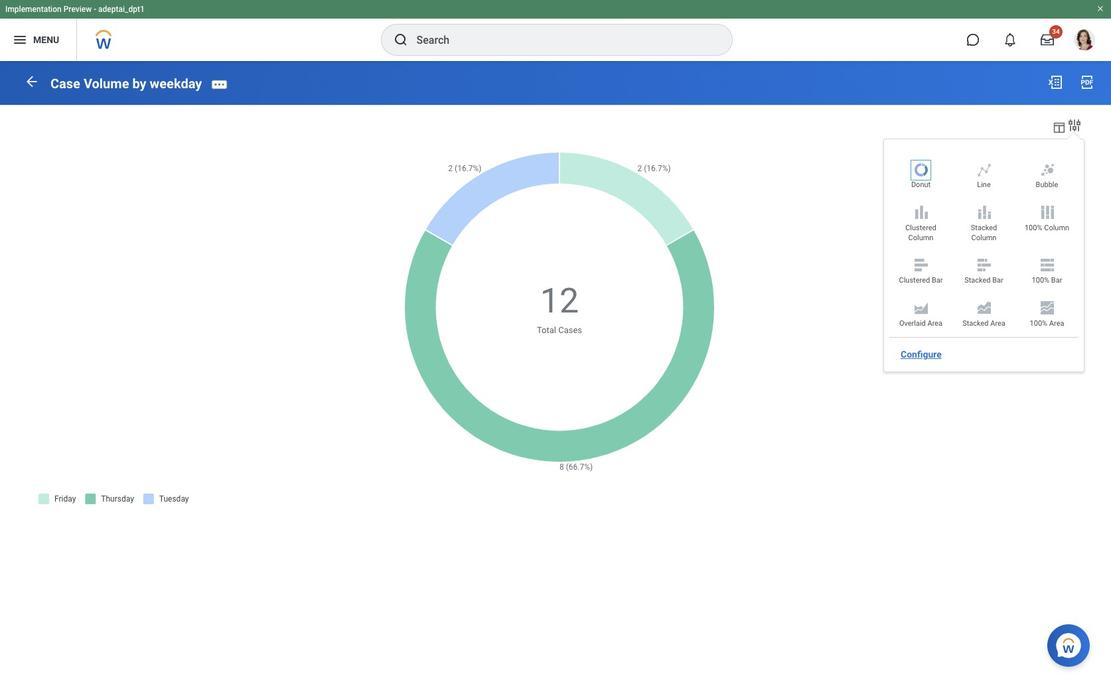 Task type: describe. For each thing, give the bounding box(es) containing it.
clustered for bar
[[900, 276, 931, 285]]

stacked area button
[[956, 300, 1013, 332]]

bar for stacked bar
[[993, 276, 1004, 285]]

stacked bar image
[[977, 257, 993, 273]]

column for 100% column
[[1045, 224, 1070, 232]]

clustered column button
[[893, 205, 950, 247]]

menu
[[33, 34, 59, 45]]

case volume by weekday
[[50, 76, 202, 91]]

configure button
[[896, 345, 948, 365]]

12
[[541, 281, 579, 321]]

column for clustered column
[[909, 234, 934, 242]]

total
[[537, 326, 557, 336]]

configure
[[901, 350, 942, 360]]

34 button
[[1034, 25, 1063, 54]]

clustered column image
[[914, 205, 930, 221]]

weekday
[[150, 76, 202, 91]]

volume
[[84, 76, 129, 91]]

stacked for stacked area
[[963, 319, 989, 328]]

configure and view chart data image
[[1067, 117, 1083, 133]]

clustered bar image
[[914, 257, 930, 273]]

column for stacked column
[[972, 234, 997, 242]]

inbox large image
[[1042, 33, 1055, 46]]

case
[[50, 76, 80, 91]]

line image
[[977, 162, 993, 178]]

stacked column image
[[977, 205, 993, 221]]

overlaid area image
[[914, 300, 930, 316]]

100% for 100% column
[[1026, 224, 1043, 232]]

implementation
[[5, 5, 62, 14]]

close environment banner image
[[1097, 5, 1105, 13]]

clustered bar button
[[893, 257, 950, 290]]

-
[[94, 5, 96, 14]]

stacked column button
[[956, 205, 1013, 247]]

stacked for stacked column
[[972, 224, 998, 232]]

area for 100% area
[[1050, 319, 1065, 328]]

donut
[[912, 181, 931, 190]]

100% area image
[[1040, 300, 1056, 316]]

12 button
[[541, 278, 581, 324]]

case volume by weekday - table image
[[1053, 120, 1067, 135]]

profile logan mcneil image
[[1075, 29, 1096, 53]]

overlaid area button
[[893, 300, 950, 332]]

stacked bar button
[[956, 257, 1013, 290]]

overlaid area
[[900, 319, 943, 328]]

100% bar button
[[1020, 257, 1076, 290]]

100% area
[[1031, 319, 1065, 328]]



Task type: locate. For each thing, give the bounding box(es) containing it.
bar for clustered bar
[[933, 276, 944, 285]]

column down the 100% column image
[[1045, 224, 1070, 232]]

0 vertical spatial stacked
[[972, 224, 998, 232]]

34
[[1053, 28, 1061, 35]]

view printable version (pdf) image
[[1080, 74, 1096, 90]]

line button
[[956, 162, 1013, 194]]

justify image
[[12, 32, 28, 48]]

stacked down the stacked column image
[[972, 224, 998, 232]]

clustered down clustered bar image at the right top of page
[[900, 276, 931, 285]]

column down clustered column icon
[[909, 234, 934, 242]]

Search Workday  search field
[[417, 25, 705, 54]]

column inside "clustered column"
[[909, 234, 934, 242]]

case volume by weekday link
[[50, 76, 202, 91]]

column
[[1045, 224, 1070, 232], [909, 234, 934, 242], [972, 234, 997, 242]]

100% for 100% area
[[1031, 319, 1048, 328]]

stacked inside button
[[963, 319, 989, 328]]

2 horizontal spatial area
[[1050, 319, 1065, 328]]

2 horizontal spatial column
[[1045, 224, 1070, 232]]

column down the stacked column image
[[972, 234, 997, 242]]

clustered
[[906, 224, 937, 232], [900, 276, 931, 285]]

area
[[928, 319, 943, 328], [991, 319, 1006, 328], [1050, 319, 1065, 328]]

adeptai_dpt1
[[98, 5, 145, 14]]

100% for 100% bar
[[1033, 276, 1050, 285]]

bubble image
[[1040, 162, 1056, 178]]

0 horizontal spatial column
[[909, 234, 934, 242]]

stacked area
[[963, 319, 1006, 328]]

search image
[[393, 32, 409, 48]]

100% inside button
[[1033, 276, 1050, 285]]

stacked bar
[[965, 276, 1004, 285]]

area for stacked area
[[991, 319, 1006, 328]]

cases
[[559, 326, 583, 336]]

0 horizontal spatial area
[[928, 319, 943, 328]]

by
[[132, 76, 147, 91]]

export to excel image
[[1048, 74, 1064, 90]]

3 bar from the left
[[1052, 276, 1063, 285]]

2 vertical spatial 100%
[[1031, 319, 1048, 328]]

bar inside button
[[933, 276, 944, 285]]

notifications large image
[[1004, 33, 1018, 46]]

1 vertical spatial clustered
[[900, 276, 931, 285]]

area inside 100% area button
[[1050, 319, 1065, 328]]

stacked inside 'button'
[[965, 276, 991, 285]]

clustered bar
[[900, 276, 944, 285]]

100% column
[[1026, 224, 1070, 232]]

0 vertical spatial 100%
[[1026, 224, 1043, 232]]

stacked down stacked bar image
[[965, 276, 991, 285]]

donut image
[[914, 162, 930, 178]]

bubble
[[1037, 181, 1059, 190]]

1 horizontal spatial column
[[972, 234, 997, 242]]

2 vertical spatial stacked
[[963, 319, 989, 328]]

2 horizontal spatial bar
[[1052, 276, 1063, 285]]

stacked
[[972, 224, 998, 232], [965, 276, 991, 285], [963, 319, 989, 328]]

bar up overlaid area button
[[933, 276, 944, 285]]

3 area from the left
[[1050, 319, 1065, 328]]

line
[[978, 181, 992, 190]]

menu button
[[0, 19, 77, 61]]

100% down 100% bar icon
[[1033, 276, 1050, 285]]

clustered down clustered column icon
[[906, 224, 937, 232]]

0 horizontal spatial bar
[[933, 276, 944, 285]]

stacked down stacked area icon
[[963, 319, 989, 328]]

bar up stacked area button at right top
[[993, 276, 1004, 285]]

area down stacked area icon
[[991, 319, 1006, 328]]

1 bar from the left
[[933, 276, 944, 285]]

bar for 100% bar
[[1052, 276, 1063, 285]]

2 bar from the left
[[993, 276, 1004, 285]]

100% column image
[[1040, 205, 1056, 221]]

0 vertical spatial clustered
[[906, 224, 937, 232]]

100% column button
[[1020, 205, 1076, 237]]

100%
[[1026, 224, 1043, 232], [1033, 276, 1050, 285], [1031, 319, 1048, 328]]

100% down 100% area image
[[1031, 319, 1048, 328]]

stacked inside button
[[972, 224, 998, 232]]

area down 100% area image
[[1050, 319, 1065, 328]]

clustered column
[[906, 224, 937, 242]]

bar
[[933, 276, 944, 285], [993, 276, 1004, 285], [1052, 276, 1063, 285]]

2 area from the left
[[991, 319, 1006, 328]]

implementation preview -   adeptai_dpt1
[[5, 5, 145, 14]]

area down the overlaid area image on the top of the page
[[928, 319, 943, 328]]

stacked area image
[[977, 300, 993, 316]]

bar inside 'button'
[[993, 276, 1004, 285]]

overlaid
[[900, 319, 926, 328]]

100% bar
[[1033, 276, 1063, 285]]

100% down the 100% column image
[[1026, 224, 1043, 232]]

1 horizontal spatial area
[[991, 319, 1006, 328]]

area for overlaid area
[[928, 319, 943, 328]]

1 horizontal spatial bar
[[993, 276, 1004, 285]]

previous page image
[[24, 74, 40, 90]]

bar inside button
[[1052, 276, 1063, 285]]

12 total cases
[[537, 281, 583, 336]]

100% bar image
[[1040, 257, 1056, 273]]

menu banner
[[0, 0, 1112, 61]]

100% area button
[[1020, 300, 1076, 332]]

bar down 100% bar icon
[[1052, 276, 1063, 285]]

area inside stacked area button
[[991, 319, 1006, 328]]

1 area from the left
[[928, 319, 943, 328]]

1 vertical spatial stacked
[[965, 276, 991, 285]]

12 main content
[[0, 61, 1112, 527]]

stacked for stacked bar
[[965, 276, 991, 285]]

preview
[[64, 5, 92, 14]]

stacked column
[[972, 224, 998, 242]]

donut button
[[893, 162, 950, 194]]

clustered for column
[[906, 224, 937, 232]]

1 vertical spatial 100%
[[1033, 276, 1050, 285]]

column inside stacked column
[[972, 234, 997, 242]]

bubble button
[[1020, 162, 1076, 194]]

area inside overlaid area button
[[928, 319, 943, 328]]



Task type: vqa. For each thing, say whether or not it's contained in the screenshot.
Employee Assistance Program - Liberty Mutual MyLibertyAssist®'s Liberty
no



